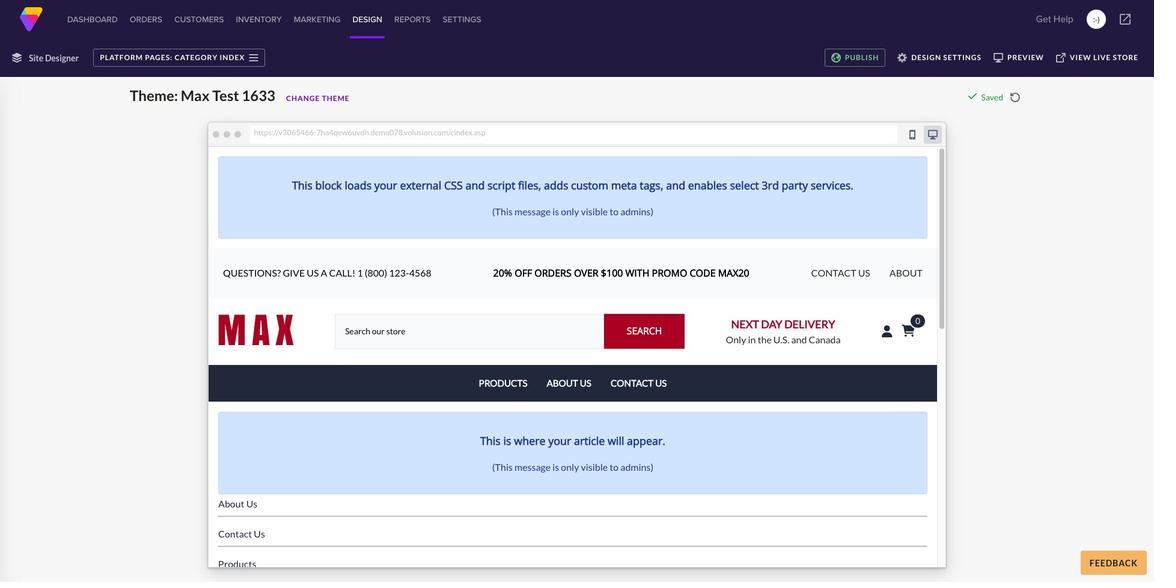 Task type: describe. For each thing, give the bounding box(es) containing it.
platform
[[100, 53, 143, 62]]

:-
[[1094, 13, 1098, 25]]

get
[[1037, 12, 1052, 26]]

get help
[[1037, 12, 1074, 26]]

feedback button
[[1081, 551, 1148, 575]]

view
[[1071, 53, 1092, 62]]

theme
[[322, 94, 350, 103]]

:-) link
[[1088, 10, 1107, 29]]

https://v3065466-
[[254, 127, 317, 137]]

https://v3065466-7ha4qew6uvdh.demo078.volusion.com/cindex.asp
[[254, 127, 486, 137]]

orders button
[[127, 0, 165, 38]]

inventory
[[236, 13, 282, 25]]

reports
[[395, 13, 431, 25]]

platform pages: category index
[[100, 53, 245, 62]]

inventory button
[[234, 0, 284, 38]]

store
[[1114, 53, 1139, 62]]

feedback
[[1090, 558, 1139, 568]]

design settings button
[[892, 49, 988, 67]]

help
[[1054, 12, 1074, 26]]

test
[[212, 87, 239, 104]]

dashboard link
[[65, 0, 120, 38]]

pages:
[[145, 53, 173, 62]]

publish button
[[825, 49, 886, 67]]

preview
[[1008, 53, 1045, 62]]

view live store button
[[1051, 49, 1145, 67]]

design settings
[[912, 53, 982, 62]]

design
[[912, 53, 942, 62]]

settings
[[443, 13, 482, 25]]

volusion-logo link
[[19, 7, 43, 31]]

change theme
[[286, 94, 350, 103]]

get help link
[[1033, 7, 1078, 31]]

customers
[[174, 13, 224, 25]]

customers button
[[172, 0, 226, 38]]



Task type: locate. For each thing, give the bounding box(es) containing it.
view live store
[[1071, 53, 1139, 62]]

settings
[[944, 53, 982, 62]]

design button
[[350, 0, 385, 38]]

settings button
[[441, 0, 484, 38]]

category
[[175, 53, 218, 62]]

saved
[[982, 92, 1004, 102]]

preview button
[[988, 49, 1051, 67]]

index
[[220, 53, 245, 62]]

designer
[[45, 53, 79, 63]]

design
[[353, 13, 383, 25]]

marketing button
[[292, 0, 343, 38]]

:-)
[[1094, 13, 1101, 25]]

theme: max test 1633
[[130, 87, 276, 104]]

)
[[1098, 13, 1101, 25]]

live
[[1094, 53, 1112, 62]]

change
[[286, 94, 320, 103]]

publish
[[846, 53, 880, 62]]

reports button
[[392, 0, 433, 38]]

max
[[181, 87, 210, 104]]

orders
[[130, 13, 162, 25]]

marketing
[[294, 13, 341, 25]]

site
[[29, 53, 43, 63]]

site designer
[[29, 53, 79, 63]]

platform pages: category index button
[[93, 49, 266, 67]]

theme:
[[130, 87, 178, 104]]

dashboard image
[[19, 7, 43, 31]]

dashboard
[[67, 13, 118, 25]]

saved image
[[968, 91, 978, 101]]

1633
[[242, 87, 276, 104]]

7ha4qew6uvdh.demo078.volusion.com/cindex.asp
[[317, 127, 486, 137]]



Task type: vqa. For each thing, say whether or not it's contained in the screenshot.
rgba(178,
no



